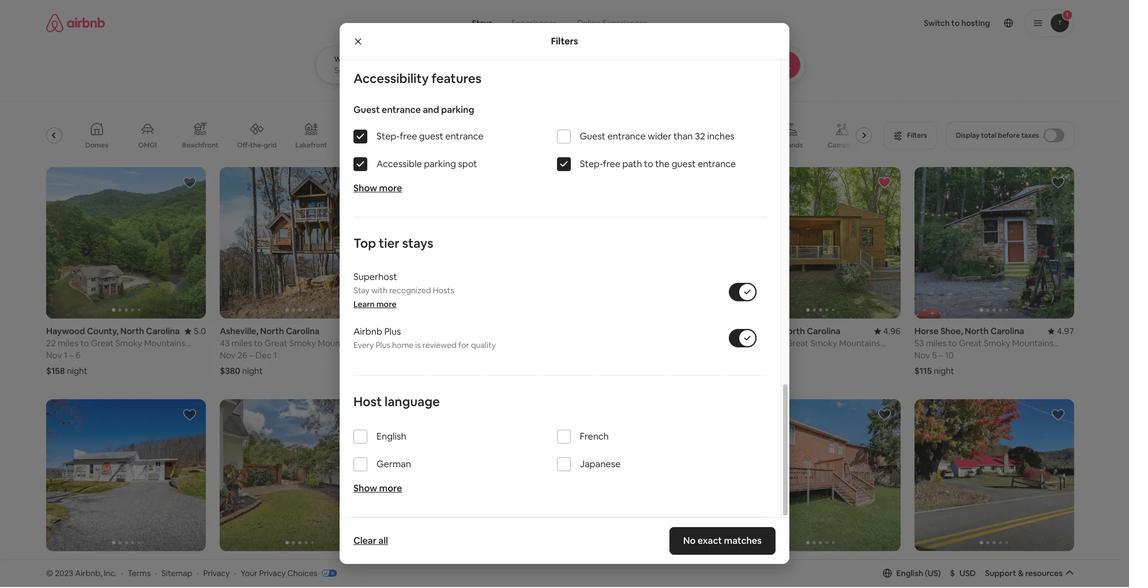 Task type: locate. For each thing, give the bounding box(es) containing it.
1 vertical spatial show more button
[[354, 483, 402, 495]]

privacy right the your
[[259, 568, 286, 579]]

22 inside "haywood county, north carolina 22 miles to great smoky mountains national park"
[[46, 338, 56, 349]]

guest left lake
[[580, 130, 606, 143]]

1 night from the left
[[67, 366, 87, 377]]

camping
[[828, 141, 858, 150]]

– inside nov 1 – 6 $158 night
[[69, 350, 74, 361]]

park inside canton, north carolina 24 miles to great smoky mountains national park 4.95
[[81, 582, 98, 588]]

1 horizontal spatial guest
[[672, 158, 696, 170]]

0 horizontal spatial step-
[[377, 130, 400, 143]]

miles inside west columbia, south carolina 23 miles to congaree national park dec 4 – 9 $250 night
[[405, 338, 426, 349]]

1 horizontal spatial english
[[897, 569, 923, 579]]

0 horizontal spatial columbia, south carolina 13 miles to congaree national park
[[220, 559, 356, 582]]

– left 9
[[418, 350, 423, 361]]

reviewed
[[423, 340, 457, 351]]

5 – from the left
[[939, 350, 943, 361]]

west
[[394, 326, 415, 337]]

1 vertical spatial free
[[603, 158, 621, 170]]

22 down "haywood"
[[46, 338, 56, 349]]

north for canton, north carolina 23 miles to great smoky mountains national park
[[601, 559, 625, 570]]

– right "5"
[[939, 350, 943, 361]]

13 left the your
[[220, 571, 228, 582]]

· left privacy link
[[197, 568, 199, 579]]

experiences up filters
[[512, 18, 557, 28]]

0 vertical spatial guest
[[354, 104, 380, 116]]

4
[[412, 350, 417, 361]]

great inside "canton, north carolina 21 miles to great smoky mountains national park 4.91"
[[958, 571, 981, 582]]

– for $195
[[764, 350, 768, 361]]

smoky inside asheville, north carolina 48 miles to great smoky mountains national park
[[811, 338, 837, 349]]

north inside "canton, north carolina 21 miles to great smoky mountains national park 4.91"
[[949, 559, 973, 570]]

parking down the play
[[424, 158, 456, 170]]

0 horizontal spatial guest
[[354, 104, 380, 116]]

1 horizontal spatial amazing
[[658, 141, 687, 150]]

night down '26'
[[242, 366, 263, 377]]

0 horizontal spatial 4.98
[[362, 326, 380, 337]]

mountains inside asheville, north carolina 48 miles to great smoky mountains national park
[[839, 338, 880, 349]]

congaree inside west columbia, south carolina 23 miles to congaree national park dec 4 – 9 $250 night
[[438, 338, 478, 349]]

0 vertical spatial plus
[[384, 326, 401, 338]]

asheville, up 48
[[741, 326, 780, 337]]

2 1 from the left
[[274, 350, 277, 361]]

show down the accessible
[[354, 182, 377, 195]]

2 vertical spatial more
[[379, 483, 402, 495]]

0 vertical spatial 22
[[46, 338, 56, 349]]

1 horizontal spatial free
[[603, 158, 621, 170]]

night inside nov 1 – 6 $158 night
[[67, 366, 87, 377]]

clear
[[354, 535, 377, 547]]

smoky inside "asheville, north carolina 43 miles to great smoky mountains national park"
[[289, 338, 316, 349]]

0 vertical spatial 23
[[394, 338, 403, 349]]

4.98 for 4.98 out of 5 average rating image
[[362, 326, 380, 337]]

2 dec from the left
[[394, 350, 410, 361]]

parking right and in the top of the page
[[441, 104, 474, 116]]

more down the accessible
[[379, 182, 402, 195]]

3 nov from the left
[[915, 350, 930, 361]]

great inside "asheville, north carolina 43 miles to great smoky mountains national park"
[[265, 338, 287, 349]]

night down 6
[[67, 366, 87, 377]]

carolina inside canton, north carolina 23 miles to great smoky mountains national park
[[627, 559, 661, 570]]

0 horizontal spatial privacy
[[203, 568, 230, 579]]

carolina inside asheville, north carolina 48 miles to great smoky mountains national park
[[807, 326, 841, 337]]

0 horizontal spatial free
[[400, 130, 417, 143]]

asheville, north carolina 43 miles to great smoky mountains national park
[[220, 326, 359, 360]]

national inside canton, north carolina 24 miles to great smoky mountains national park 4.95
[[46, 582, 79, 588]]

dec inside west columbia, south carolina 23 miles to congaree national park dec 4 – 9 $250 night
[[394, 350, 410, 361]]

1 vertical spatial step-
[[580, 158, 603, 170]]

13 down matches
[[741, 571, 749, 582]]

0 horizontal spatial 5.0
[[194, 326, 206, 337]]

show more button down the accessible
[[354, 182, 402, 195]]

miles inside "asheville, north carolina 43 miles to great smoky mountains national park"
[[232, 338, 252, 349]]

smoky inside canton, north carolina 22 miles to great smoky mountains national park
[[463, 571, 490, 582]]

add to wishlist: canton, north carolina image
[[183, 409, 197, 422], [1051, 409, 1065, 422]]

columbia, down matches
[[741, 559, 782, 570]]

2 canton, from the left
[[567, 559, 600, 570]]

1 horizontal spatial nov
[[220, 350, 236, 361]]

1 vertical spatial english
[[897, 569, 923, 579]]

0 horizontal spatial dec
[[256, 350, 272, 361]]

43
[[220, 338, 230, 349]]

canton, for 24
[[46, 559, 78, 570]]

0 horizontal spatial experiences
[[512, 18, 557, 28]]

show for accessibility features
[[354, 182, 377, 195]]

2 vertical spatial show
[[534, 518, 554, 528]]

None search field
[[315, 0, 837, 84]]

dec left 4 at the bottom left of the page
[[394, 350, 410, 361]]

to inside "asheville, north carolina 43 miles to great smoky mountains national park"
[[254, 338, 263, 349]]

free for guest
[[400, 130, 417, 143]]

more for host
[[379, 483, 402, 495]]

©
[[46, 568, 53, 579]]

to inside canton, north carolina 23 miles to great smoky mountains national park
[[601, 571, 610, 582]]

0 vertical spatial show more button
[[354, 182, 402, 195]]

asheville, for 43
[[220, 326, 258, 337]]

$158
[[46, 366, 65, 377]]

stays tab panel
[[315, 46, 837, 84]]

english (us)
[[897, 569, 941, 579]]

0 vertical spatial english
[[377, 431, 406, 443]]

1 horizontal spatial 5.0
[[367, 559, 380, 570]]

miles
[[58, 338, 78, 349], [232, 338, 252, 349], [405, 338, 426, 349], [753, 338, 774, 349], [926, 338, 947, 349], [58, 571, 78, 582], [579, 571, 599, 582], [230, 571, 251, 582], [405, 571, 426, 582], [751, 571, 772, 582], [925, 571, 946, 582]]

– left 6
[[69, 350, 74, 361]]

1 horizontal spatial add to wishlist: canton, north carolina image
[[1051, 409, 1065, 422]]

english left (us)
[[897, 569, 923, 579]]

park
[[514, 338, 532, 349], [81, 349, 98, 360], [255, 349, 272, 360], [776, 349, 793, 360], [949, 349, 967, 360], [339, 571, 356, 582], [860, 571, 878, 582], [81, 582, 98, 588], [602, 582, 619, 588], [428, 582, 446, 588], [949, 582, 967, 588]]

2 add to wishlist: canton, north carolina image from the left
[[1051, 409, 1065, 422]]

to inside canton, north carolina 22 miles to great smoky mountains national park
[[428, 571, 436, 582]]

1 horizontal spatial experiences
[[602, 18, 648, 28]]

3 night from the left
[[242, 366, 263, 377]]

1 show more button from the top
[[354, 182, 402, 195]]

more down german
[[379, 483, 402, 495]]

1 horizontal spatial columbia,
[[417, 326, 458, 337]]

free down the guest entrance and parking
[[400, 130, 417, 143]]

english for english (us)
[[897, 569, 923, 579]]

great
[[91, 338, 114, 349], [265, 338, 287, 349], [786, 338, 809, 349], [959, 338, 982, 349], [91, 571, 114, 582], [612, 571, 635, 582], [438, 571, 461, 582], [958, 571, 981, 582]]

remove from wishlist: asheville, north carolina image
[[878, 176, 892, 190]]

night down the 10 at the right of the page
[[934, 366, 954, 377]]

dec
[[256, 350, 272, 361], [394, 350, 410, 361]]

5 night from the left
[[762, 366, 782, 377]]

guest down and in the top of the page
[[419, 130, 443, 143]]

free left the path
[[603, 158, 621, 170]]

1 vertical spatial 23
[[567, 571, 577, 582]]

1 horizontal spatial south
[[460, 326, 484, 337]]

4.91 out of 5 average rating image
[[1048, 559, 1075, 570]]

the
[[655, 158, 670, 170]]

nov inside 'nov 26 – dec 1 $380 night'
[[220, 350, 236, 361]]

views
[[44, 141, 62, 150]]

mountains for asheville, north carolina 43 miles to great smoky mountains national park
[[318, 338, 359, 349]]

entrance up spot
[[445, 130, 484, 143]]

1 vertical spatial parking
[[424, 158, 456, 170]]

0 vertical spatial show
[[354, 182, 377, 195]]

4 – from the left
[[764, 350, 768, 361]]

luxe
[[734, 141, 749, 150]]

national
[[480, 338, 512, 349], [46, 349, 79, 360], [220, 349, 253, 360], [741, 349, 774, 360], [915, 349, 947, 360], [305, 571, 337, 582], [826, 571, 858, 582], [46, 582, 79, 588], [567, 582, 600, 588], [394, 582, 426, 588], [915, 582, 947, 588]]

2 · from the left
[[155, 568, 157, 579]]

nov for miles
[[220, 350, 236, 361]]

1 show more from the top
[[354, 182, 402, 195]]

4 night from the left
[[416, 366, 436, 377]]

guest
[[354, 104, 380, 116], [580, 130, 606, 143]]

6 night from the left
[[934, 366, 954, 377]]

host
[[354, 394, 382, 410]]

japanese
[[580, 459, 621, 471]]

host language
[[354, 394, 440, 410]]

0 horizontal spatial 1
[[64, 350, 67, 361]]

carolina inside "haywood county, north carolina 22 miles to great smoky mountains national park"
[[146, 326, 180, 337]]

0 horizontal spatial 5.0 out of 5 average rating image
[[184, 326, 206, 337]]

0 vertical spatial 4.98
[[362, 326, 380, 337]]

night right $103
[[588, 366, 609, 377]]

add to wishlist: canton, north carolina image for 4.95
[[183, 409, 197, 422]]

1 nov from the left
[[46, 350, 62, 361]]

canton, inside canton, north carolina 23 miles to great smoky mountains national park
[[567, 559, 600, 570]]

1 – from the left
[[69, 350, 74, 361]]

carolina inside canton, north carolina 22 miles to great smoky mountains national park
[[453, 559, 487, 570]]

2 – from the left
[[249, 350, 254, 361]]

23 down map
[[567, 571, 577, 582]]

national inside "canton, north carolina 21 miles to great smoky mountains national park 4.91"
[[915, 582, 947, 588]]

2 asheville, from the left
[[741, 326, 780, 337]]

1 inside 'nov 26 – dec 1 $380 night'
[[274, 350, 277, 361]]

amazing for amazing pools
[[658, 141, 687, 150]]

1 horizontal spatial congaree
[[438, 338, 478, 349]]

4.87 out of 5 average rating image
[[874, 559, 901, 570]]

4.98
[[362, 326, 380, 337], [536, 559, 553, 570]]

1 left 6
[[64, 350, 67, 361]]

3 – from the left
[[418, 350, 423, 361]]

more down with
[[377, 299, 397, 310]]

privacy left the your
[[203, 568, 230, 579]]

– for $158
[[69, 350, 74, 361]]

5.0 out of 5 average rating image
[[184, 326, 206, 337], [358, 559, 380, 570]]

0 vertical spatial step-
[[377, 130, 400, 143]]

english inside filters dialog
[[377, 431, 406, 443]]

– inside nov 5 – 10 $115 night
[[939, 350, 943, 361]]

1 vertical spatial 22
[[394, 571, 403, 582]]

show more button for accessibility
[[354, 182, 402, 195]]

plus up the home
[[384, 326, 401, 338]]

miles inside canton, north carolina 24 miles to great smoky mountains national park 4.95
[[58, 571, 78, 582]]

columbia, south carolina 13 miles to congaree national park
[[220, 559, 356, 582], [741, 559, 878, 582]]

1
[[64, 350, 67, 361], [274, 350, 277, 361]]

1 vertical spatial 5.0
[[367, 559, 380, 570]]

guest down the amazing pools at the right of the page
[[672, 158, 696, 170]]

0 horizontal spatial 23
[[394, 338, 403, 349]]

night inside jan 7 – 12 $195 night
[[762, 366, 782, 377]]

profile element
[[676, 0, 1075, 46]]

amazing left views
[[13, 141, 42, 150]]

every
[[354, 340, 374, 351]]

show down german
[[354, 483, 377, 495]]

show more button down german
[[354, 483, 402, 495]]

1 canton, from the left
[[46, 559, 78, 570]]

nov for 22
[[46, 350, 62, 361]]

0 vertical spatial free
[[400, 130, 417, 143]]

group
[[13, 113, 877, 158], [46, 167, 206, 319], [220, 167, 540, 319], [234, 167, 713, 319], [567, 167, 727, 319], [741, 167, 901, 319], [915, 167, 1075, 319], [46, 400, 206, 552], [220, 400, 380, 552], [394, 400, 553, 552], [567, 400, 727, 552], [741, 400, 901, 552], [915, 400, 1075, 552]]

1 horizontal spatial privacy
[[259, 568, 286, 579]]

online experiences link
[[567, 12, 658, 35]]

4.95
[[189, 559, 206, 570]]

1 13 from the left
[[220, 571, 228, 582]]

– right 7
[[764, 350, 768, 361]]

$380
[[220, 366, 240, 377]]

entrance down pools on the right
[[698, 158, 736, 170]]

guest entrance wider than 32 inches
[[580, 130, 735, 143]]

canton, north carolina 22 miles to great smoky mountains national park
[[394, 559, 533, 588]]

1 horizontal spatial asheville,
[[741, 326, 780, 337]]

park inside west columbia, south carolina 23 miles to congaree national park dec 4 – 9 $250 night
[[514, 338, 532, 349]]

great inside asheville, north carolina 48 miles to great smoky mountains national park
[[786, 338, 809, 349]]

guest up countryside at the left top of the page
[[354, 104, 380, 116]]

english up german
[[377, 431, 406, 443]]

to
[[644, 158, 653, 170], [80, 338, 89, 349], [254, 338, 263, 349], [428, 338, 436, 349], [775, 338, 784, 349], [949, 338, 957, 349], [80, 571, 89, 582], [601, 571, 610, 582], [253, 571, 261, 582], [428, 571, 436, 582], [774, 571, 782, 582], [947, 571, 956, 582]]

group containing amazing views
[[13, 113, 877, 158]]

1 vertical spatial guest
[[580, 130, 606, 143]]

great inside canton, north carolina 24 miles to great smoky mountains national park 4.95
[[91, 571, 114, 582]]

add to wishlist: haywood county, north carolina image
[[183, 176, 197, 190]]

1 vertical spatial plus
[[376, 340, 390, 351]]

show more for host
[[354, 483, 402, 495]]

1 experiences from the left
[[512, 18, 557, 28]]

0 vertical spatial parking
[[441, 104, 474, 116]]

1 vertical spatial show more
[[354, 483, 402, 495]]

nov inside nov 1 – 6 $158 night
[[46, 350, 62, 361]]

smoky for canton, north carolina 23 miles to great smoky mountains national park
[[637, 571, 663, 582]]

no exact matches
[[684, 535, 762, 547]]

smoky inside "haywood county, north carolina 22 miles to great smoky mountains national park"
[[116, 338, 142, 349]]

canton, north carolina 23 miles to great smoky mountains national park
[[567, 559, 706, 588]]

canton, inside "canton, north carolina 21 miles to great smoky mountains national park 4.91"
[[915, 559, 947, 570]]

smoky for asheville, north carolina 43 miles to great smoky mountains national park
[[289, 338, 316, 349]]

islands
[[781, 141, 803, 150]]

path
[[623, 158, 642, 170]]

clear all button
[[348, 530, 394, 553]]

1 1 from the left
[[64, 350, 67, 361]]

1 horizontal spatial columbia, south carolina 13 miles to congaree national park
[[741, 559, 878, 582]]

1 horizontal spatial 1
[[274, 350, 277, 361]]

0 horizontal spatial amazing
[[13, 141, 42, 150]]

great for canton, north carolina 21 miles to great smoky mountains national park 4.91
[[958, 571, 981, 582]]

step- up the accessible
[[377, 130, 400, 143]]

0 horizontal spatial 13
[[220, 571, 228, 582]]

canton, down clear all button in the bottom left of the page
[[394, 559, 426, 570]]

usd
[[960, 569, 976, 579]]

1 add to wishlist: canton, north carolina image from the left
[[183, 409, 197, 422]]

mountains inside canton, north carolina 23 miles to great smoky mountains national park
[[665, 571, 706, 582]]

experiences right online
[[602, 18, 648, 28]]

1 vertical spatial more
[[377, 299, 397, 310]]

1 vertical spatial show
[[354, 483, 377, 495]]

10
[[945, 350, 954, 361]]

2 show more button from the top
[[354, 483, 402, 495]]

terms
[[128, 568, 151, 579]]

1 horizontal spatial 23
[[567, 571, 577, 582]]

night down 9
[[416, 366, 436, 377]]

national inside horse shoe, north carolina 53 miles to great smoky mountains national park
[[915, 349, 947, 360]]

show more down german
[[354, 483, 402, 495]]

1 horizontal spatial 4.98
[[536, 559, 553, 570]]

show left map
[[534, 518, 554, 528]]

0 vertical spatial more
[[379, 182, 402, 195]]

$
[[950, 569, 955, 579]]

show
[[354, 182, 377, 195], [354, 483, 377, 495], [534, 518, 554, 528]]

columbia, up 'reviewed'
[[417, 326, 458, 337]]

1 horizontal spatial dec
[[394, 350, 410, 361]]

to inside horse shoe, north carolina 53 miles to great smoky mountains national park
[[949, 338, 957, 349]]

0 horizontal spatial asheville,
[[220, 326, 258, 337]]

columbia, right 4.95
[[220, 559, 261, 570]]

north
[[120, 326, 144, 337], [260, 326, 284, 337], [781, 326, 805, 337], [965, 326, 989, 337], [80, 559, 104, 570], [601, 559, 625, 570], [428, 559, 452, 570], [949, 559, 973, 570]]

north inside "haywood county, north carolina 22 miles to great smoky mountains national park"
[[120, 326, 144, 337]]

support & resources
[[985, 569, 1063, 579]]

23 down the west
[[394, 338, 403, 349]]

1 horizontal spatial 5.0 out of 5 average rating image
[[358, 559, 380, 570]]

carolina inside west columbia, south carolina 23 miles to congaree national park dec 4 – 9 $250 night
[[486, 326, 519, 337]]

1 asheville, from the left
[[220, 326, 258, 337]]

where
[[334, 55, 356, 64]]

0 vertical spatial show more
[[354, 182, 402, 195]]

0 horizontal spatial add to wishlist: canton, north carolina image
[[183, 409, 197, 422]]

mountains for asheville, north carolina 48 miles to great smoky mountains national park
[[839, 338, 880, 349]]

great inside canton, north carolina 22 miles to great smoky mountains national park
[[438, 571, 461, 582]]

night down 12
[[762, 366, 782, 377]]

4.92 out of 5 average rating image
[[700, 559, 727, 570]]

2 horizontal spatial nov
[[915, 350, 930, 361]]

asheville, inside "asheville, north carolina 43 miles to great smoky mountains national park"
[[220, 326, 258, 337]]

play
[[414, 141, 427, 150]]

– inside jan 7 – 12 $195 night
[[764, 350, 768, 361]]

step- down farms
[[580, 158, 603, 170]]

1 right '26'
[[274, 350, 277, 361]]

2 horizontal spatial congaree
[[784, 571, 824, 582]]

canton, right 4.98 out of 5 average rating icon
[[567, 559, 600, 570]]

terms · sitemap · privacy
[[128, 568, 230, 579]]

airbnb,
[[75, 568, 102, 579]]

to inside filters dialog
[[644, 158, 653, 170]]

1 dec from the left
[[256, 350, 272, 361]]

0 horizontal spatial congaree
[[263, 571, 303, 582]]

show inside button
[[534, 518, 554, 528]]

off-
[[237, 141, 250, 150]]

to inside "haywood county, north carolina 22 miles to great smoky mountains national park"
[[80, 338, 89, 349]]

· right inc.
[[121, 568, 123, 579]]

plus right the every
[[376, 340, 390, 351]]

0 horizontal spatial 22
[[46, 338, 56, 349]]

canton, up 21
[[915, 559, 947, 570]]

lake
[[616, 141, 631, 150]]

show more down the accessible
[[354, 182, 402, 195]]

4.98 up the every
[[362, 326, 380, 337]]

1 horizontal spatial 13
[[741, 571, 749, 582]]

asheville, up the 43
[[220, 326, 258, 337]]

plus
[[384, 326, 401, 338], [376, 340, 390, 351]]

great for canton, north carolina 24 miles to great smoky mountains national park 4.95
[[91, 571, 114, 582]]

2 show more from the top
[[354, 483, 402, 495]]

terms link
[[128, 568, 151, 579]]

0 vertical spatial guest
[[419, 130, 443, 143]]

4 canton, from the left
[[915, 559, 947, 570]]

nov inside nov 5 – 10 $115 night
[[915, 350, 930, 361]]

canton,
[[46, 559, 78, 570], [567, 559, 600, 570], [394, 559, 426, 570], [915, 559, 947, 570]]

north inside canton, north carolina 23 miles to great smoky mountains national park
[[601, 559, 625, 570]]

mountains for canton, north carolina 23 miles to great smoky mountains national park
[[665, 571, 706, 582]]

display total before taxes
[[956, 131, 1039, 140]]

guest for guest entrance wider than 32 inches
[[580, 130, 606, 143]]

5.0
[[194, 326, 206, 337], [367, 559, 380, 570]]

2 nov from the left
[[220, 350, 236, 361]]

canton, up '24'
[[46, 559, 78, 570]]

0 horizontal spatial nov
[[46, 350, 62, 361]]

2 13 from the left
[[741, 571, 749, 582]]

north inside "asheville, north carolina 43 miles to great smoky mountains national park"
[[260, 326, 284, 337]]

nov up '$158'
[[46, 350, 62, 361]]

1 vertical spatial 4.98
[[536, 559, 553, 570]]

amazing up the the
[[658, 141, 687, 150]]

smoky for canton, north carolina 24 miles to great smoky mountains national park 4.95
[[116, 571, 142, 582]]

53
[[915, 338, 924, 349]]

1 horizontal spatial guest
[[580, 130, 606, 143]]

1 horizontal spatial 22
[[394, 571, 403, 582]]

stay
[[354, 286, 370, 296]]

night inside 'nov 26 – dec 1 $380 night'
[[242, 366, 263, 377]]

show more button for host
[[354, 483, 402, 495]]

1 horizontal spatial step-
[[580, 158, 603, 170]]

4.98 down show map
[[536, 559, 553, 570]]

great for canton, north carolina 23 miles to great smoky mountains national park
[[612, 571, 635, 582]]

than
[[674, 130, 693, 143]]

entrance
[[382, 104, 421, 116], [445, 130, 484, 143], [608, 130, 646, 143], [698, 158, 736, 170]]

4.97 out of 5 average rating image
[[1048, 326, 1075, 337]]

nov down the 43
[[220, 350, 236, 361]]

© 2023 airbnb, inc. ·
[[46, 568, 123, 579]]

guest entrance and parking
[[354, 104, 474, 116]]

· right terms
[[155, 568, 157, 579]]

asheville, inside asheville, north carolina 48 miles to great smoky mountains national park
[[741, 326, 780, 337]]

more for accessibility
[[379, 182, 402, 195]]

park inside "canton, north carolina 21 miles to great smoky mountains national park 4.91"
[[949, 582, 967, 588]]

· left the your
[[234, 568, 236, 579]]

smoky inside canton, north carolina 24 miles to great smoky mountains national park 4.95
[[116, 571, 142, 582]]

1 · from the left
[[121, 568, 123, 579]]

dec right '26'
[[256, 350, 272, 361]]

0 horizontal spatial english
[[377, 431, 406, 443]]

shoe,
[[941, 326, 963, 337]]

horse shoe, north carolina 53 miles to great smoky mountains national park
[[915, 326, 1054, 360]]

smoky inside "canton, north carolina 21 miles to great smoky mountains national park 4.91"
[[983, 571, 1010, 582]]

4.92
[[710, 559, 727, 570]]

experiences
[[512, 18, 557, 28], [602, 18, 648, 28]]

to inside canton, north carolina 24 miles to great smoky mountains national park 4.95
[[80, 571, 89, 582]]

$115
[[915, 366, 932, 377]]

– right '26'
[[249, 350, 254, 361]]

3 canton, from the left
[[394, 559, 426, 570]]

north inside canton, north carolina 22 miles to great smoky mountains national park
[[428, 559, 452, 570]]

mountains inside "asheville, north carolina 43 miles to great smoky mountains national park"
[[318, 338, 359, 349]]

add to wishlist: canton, north carolina image for 4.91
[[1051, 409, 1065, 422]]

22 down clear all button in the bottom left of the page
[[394, 571, 403, 582]]

great inside canton, north carolina 23 miles to great smoky mountains national park
[[612, 571, 635, 582]]

nov left "5"
[[915, 350, 930, 361]]

accessibility
[[354, 71, 429, 87]]



Task type: describe. For each thing, give the bounding box(es) containing it.
experiences inside button
[[512, 18, 557, 28]]

countryside
[[346, 141, 386, 150]]

your privacy choices
[[241, 568, 317, 579]]

show more for accessibility
[[354, 182, 402, 195]]

canton, for 23
[[567, 559, 600, 570]]

2 privacy from the left
[[259, 568, 286, 579]]

guest for guest entrance and parking
[[354, 104, 380, 116]]

1 inside nov 1 – 6 $158 night
[[64, 350, 67, 361]]

great inside horse shoe, north carolina 53 miles to great smoky mountains national park
[[959, 338, 982, 349]]

your privacy choices link
[[241, 568, 337, 580]]

amazing views
[[13, 141, 62, 150]]

smoky for canton, north carolina 22 miles to great smoky mountains national park
[[463, 571, 490, 582]]

night inside nov 5 – 10 $115 night
[[934, 366, 954, 377]]

taxes
[[1022, 131, 1039, 140]]

english for english
[[377, 431, 406, 443]]

haywood
[[46, 326, 85, 337]]

5
[[932, 350, 937, 361]]

amazing for amazing views
[[13, 141, 42, 150]]

nov 1 – 6 $158 night
[[46, 350, 87, 377]]

stays
[[472, 18, 493, 28]]

26
[[237, 350, 247, 361]]

park inside "asheville, north carolina 43 miles to great smoky mountains national park"
[[255, 349, 272, 360]]

4.98 out of 5 average rating image
[[527, 559, 553, 570]]

farms
[[563, 141, 583, 150]]

all
[[379, 535, 388, 547]]

show map
[[534, 518, 573, 528]]

48
[[741, 338, 751, 349]]

24
[[46, 571, 56, 582]]

grid
[[264, 141, 277, 150]]

12
[[770, 350, 778, 361]]

2 columbia, south carolina 13 miles to congaree national park from the left
[[741, 559, 878, 582]]

north inside horse shoe, north carolina 53 miles to great smoky mountains national park
[[965, 326, 989, 337]]

mountains inside horse shoe, north carolina 53 miles to great smoky mountains national park
[[1013, 338, 1054, 349]]

great for canton, north carolina 22 miles to great smoky mountains national park
[[438, 571, 461, 582]]

lakefront
[[296, 141, 327, 150]]

great inside "haywood county, north carolina 22 miles to great smoky mountains national park"
[[91, 338, 114, 349]]

1 privacy from the left
[[203, 568, 230, 579]]

accessible parking spot
[[377, 158, 477, 170]]

$103
[[567, 366, 586, 377]]

map
[[556, 518, 573, 528]]

add to wishlist: horse shoe, north carolina image
[[1051, 176, 1065, 190]]

amazing pools
[[658, 141, 707, 150]]

show map button
[[522, 509, 599, 537]]

show for host language
[[354, 483, 377, 495]]

entrance up the path
[[608, 130, 646, 143]]

4.91
[[1057, 559, 1075, 570]]

dec inside 'nov 26 – dec 1 $380 night'
[[256, 350, 272, 361]]

0 horizontal spatial south
[[263, 559, 287, 570]]

park inside horse shoe, north carolina 53 miles to great smoky mountains national park
[[949, 349, 967, 360]]

mountains for canton, north carolina 24 miles to great smoky mountains national park 4.95
[[144, 571, 185, 582]]

jan 7 – 12 $195 night
[[741, 350, 782, 377]]

– for $115
[[939, 350, 943, 361]]

support
[[985, 569, 1017, 579]]

smoky inside horse shoe, north carolina 53 miles to great smoky mountains national park
[[984, 338, 1011, 349]]

canton, north carolina 21 miles to great smoky mountains national park 4.91
[[915, 559, 1075, 588]]

park inside canton, north carolina 22 miles to great smoky mountains national park
[[428, 582, 446, 588]]

jan
[[741, 350, 755, 361]]

north for asheville, north carolina 43 miles to great smoky mountains national park
[[260, 326, 284, 337]]

none search field containing stays
[[315, 0, 837, 84]]

mountains inside "haywood county, north carolina 22 miles to great smoky mountains national park"
[[144, 338, 185, 349]]

$ usd
[[950, 569, 976, 579]]

smoky for asheville, north carolina 48 miles to great smoky mountains national park
[[811, 338, 837, 349]]

miles inside canton, north carolina 23 miles to great smoky mountains national park
[[579, 571, 599, 582]]

3 · from the left
[[197, 568, 199, 579]]

canton, for 22
[[394, 559, 426, 570]]

national inside west columbia, south carolina 23 miles to congaree national park dec 4 – 9 $250 night
[[480, 338, 512, 349]]

superhost
[[354, 271, 397, 283]]

entrance left and in the top of the page
[[382, 104, 421, 116]]

support & resources button
[[985, 569, 1075, 579]]

$250
[[394, 366, 414, 377]]

4.96
[[883, 326, 901, 337]]

0 vertical spatial 5.0
[[194, 326, 206, 337]]

6
[[75, 350, 81, 361]]

miles inside "haywood county, north carolina 22 miles to great smoky mountains national park"
[[58, 338, 78, 349]]

add to wishlist: asheville, north carolina image
[[357, 176, 370, 190]]

park inside "haywood county, north carolina 22 miles to great smoky mountains national park"
[[81, 349, 98, 360]]

miles inside canton, north carolina 22 miles to great smoky mountains national park
[[405, 571, 426, 582]]

horse
[[915, 326, 939, 337]]

columbia, inside west columbia, south carolina 23 miles to congaree national park dec 4 – 9 $250 night
[[417, 326, 458, 337]]

learn
[[354, 299, 375, 310]]

mountains for canton, north carolina 22 miles to great smoky mountains national park
[[492, 571, 533, 582]]

1 vertical spatial 5.0 out of 5 average rating image
[[358, 559, 380, 570]]

&
[[1018, 569, 1024, 579]]

canton, for 21
[[915, 559, 947, 570]]

32
[[695, 130, 705, 143]]

english (us) button
[[883, 569, 941, 579]]

4 · from the left
[[234, 568, 236, 579]]

pools
[[689, 141, 707, 150]]

no exact matches link
[[670, 528, 776, 555]]

2023
[[55, 568, 73, 579]]

23 inside west columbia, south carolina 23 miles to congaree national park dec 4 – 9 $250 night
[[394, 338, 403, 349]]

Where field
[[334, 65, 485, 76]]

2 experiences from the left
[[602, 18, 648, 28]]

north for canton, north carolina 24 miles to great smoky mountains national park 4.95
[[80, 559, 104, 570]]

22 inside canton, north carolina 22 miles to great smoky mountains national park
[[394, 571, 403, 582]]

west columbia, south carolina 23 miles to congaree national park dec 4 – 9 $250 night
[[394, 326, 532, 377]]

display total before taxes button
[[946, 122, 1075, 149]]

free for path
[[603, 158, 621, 170]]

21
[[915, 571, 923, 582]]

miles inside horse shoe, north carolina 53 miles to great smoky mountains national park
[[926, 338, 947, 349]]

smoky for canton, north carolina 21 miles to great smoky mountains national park 4.91
[[983, 571, 1010, 582]]

park inside asheville, north carolina 48 miles to great smoky mountains national park
[[776, 349, 793, 360]]

omg!
[[138, 141, 157, 150]]

no
[[684, 535, 696, 547]]

step- for step-free path to the guest entrance
[[580, 158, 603, 170]]

recognized
[[389, 286, 431, 296]]

canton, north carolina 24 miles to great smoky mountains national park 4.95
[[46, 559, 206, 588]]

south inside west columbia, south carolina 23 miles to congaree national park dec 4 – 9 $250 night
[[460, 326, 484, 337]]

– for $380
[[249, 350, 254, 361]]

4.95 out of 5 average rating image
[[179, 559, 206, 570]]

add to wishlist: columbia, south carolina image
[[878, 409, 892, 422]]

display
[[956, 131, 980, 140]]

2 horizontal spatial south
[[784, 559, 808, 570]]

national inside asheville, north carolina 48 miles to great smoky mountains national park
[[741, 349, 774, 360]]

national inside "asheville, north carolina 43 miles to great smoky mountains national park"
[[220, 349, 253, 360]]

sitemap link
[[162, 568, 192, 579]]

off-the-grid
[[237, 141, 277, 150]]

$103 night
[[567, 366, 609, 377]]

miles inside "canton, north carolina 21 miles to great smoky mountains national park 4.91"
[[925, 571, 946, 582]]

exact
[[698, 535, 722, 547]]

1 columbia, south carolina 13 miles to congaree national park from the left
[[220, 559, 356, 582]]

carolina inside horse shoe, north carolina 53 miles to great smoky mountains national park
[[991, 326, 1024, 337]]

home
[[392, 340, 414, 351]]

beachfront
[[182, 141, 219, 150]]

to inside asheville, north carolina 48 miles to great smoky mountains national park
[[775, 338, 784, 349]]

– inside west columbia, south carolina 23 miles to congaree national park dec 4 – 9 $250 night
[[418, 350, 423, 361]]

national inside "haywood county, north carolina 22 miles to great smoky mountains national park"
[[46, 349, 79, 360]]

accessible
[[377, 158, 422, 170]]

miles inside asheville, north carolina 48 miles to great smoky mountains national park
[[753, 338, 774, 349]]

north for canton, north carolina 22 miles to great smoky mountains national park
[[428, 559, 452, 570]]

2 horizontal spatial columbia,
[[741, 559, 782, 570]]

north for canton, north carolina 21 miles to great smoky mountains national park 4.91
[[949, 559, 973, 570]]

quality
[[471, 340, 496, 351]]

online
[[577, 18, 601, 28]]

great for asheville, north carolina 48 miles to great smoky mountains national park
[[786, 338, 809, 349]]

more inside superhost stay with recognized hosts learn more
[[377, 299, 397, 310]]

mountains for canton, north carolina 21 miles to great smoky mountains national park 4.91
[[1011, 571, 1053, 582]]

asheville, for 48
[[741, 326, 780, 337]]

what can we help you find? tab list
[[463, 12, 567, 35]]

online experiences
[[577, 18, 648, 28]]

4.98 out of 5 average rating image
[[353, 326, 380, 337]]

1 vertical spatial guest
[[672, 158, 696, 170]]

9
[[425, 350, 430, 361]]

sitemap
[[162, 568, 192, 579]]

top
[[354, 235, 376, 252]]

german
[[377, 459, 411, 471]]

spot
[[458, 158, 477, 170]]

and
[[423, 104, 439, 116]]

to inside "canton, north carolina 21 miles to great smoky mountains national park 4.91"
[[947, 571, 956, 582]]

inches
[[707, 130, 735, 143]]

learn more link
[[354, 299, 397, 310]]

step- for step-free guest entrance
[[377, 130, 400, 143]]

23 inside canton, north carolina 23 miles to great smoky mountains national park
[[567, 571, 577, 582]]

filters dialog
[[340, 0, 790, 565]]

4.98 for 4.98 out of 5 average rating icon
[[536, 559, 553, 570]]

nov for 53
[[915, 350, 930, 361]]

$195
[[741, 366, 760, 377]]

superhost stay with recognized hosts learn more
[[354, 271, 454, 310]]

night inside west columbia, south carolina 23 miles to congaree national park dec 4 – 9 $250 night
[[416, 366, 436, 377]]

your
[[241, 568, 257, 579]]

to inside west columbia, south carolina 23 miles to congaree national park dec 4 – 9 $250 night
[[428, 338, 436, 349]]

0 horizontal spatial guest
[[419, 130, 443, 143]]

national inside canton, north carolina 23 miles to great smoky mountains national park
[[567, 582, 600, 588]]

step-free path to the guest entrance
[[580, 158, 736, 170]]

the-
[[250, 141, 264, 150]]

national inside canton, north carolina 22 miles to great smoky mountains national park
[[394, 582, 426, 588]]

carolina inside "canton, north carolina 21 miles to great smoky mountains national park 4.91"
[[974, 559, 1008, 570]]

4.87
[[883, 559, 901, 570]]

carolina inside "asheville, north carolina 43 miles to great smoky mountains national park"
[[286, 326, 320, 337]]

2 night from the left
[[588, 366, 609, 377]]

asheville, north carolina 48 miles to great smoky mountains national park
[[741, 326, 880, 360]]

park inside canton, north carolina 23 miles to great smoky mountains national park
[[602, 582, 619, 588]]

0 horizontal spatial columbia,
[[220, 559, 261, 570]]

4.96 out of 5 average rating image
[[874, 326, 901, 337]]

carolina inside canton, north carolina 24 miles to great smoky mountains national park 4.95
[[106, 559, 140, 570]]

filters
[[551, 35, 578, 47]]

airbnb plus every plus home is reviewed for quality
[[354, 326, 496, 351]]

nov 5 – 10 $115 night
[[915, 350, 954, 377]]

county,
[[87, 326, 119, 337]]

great for asheville, north carolina 43 miles to great smoky mountains national park
[[265, 338, 287, 349]]

north for asheville, north carolina 48 miles to great smoky mountains national park
[[781, 326, 805, 337]]

0 vertical spatial 5.0 out of 5 average rating image
[[184, 326, 206, 337]]



Task type: vqa. For each thing, say whether or not it's contained in the screenshot.
Smoky corresponding to Canton, North Carolina 21 miles to Great Smoky Mountains National Park 4.91
yes



